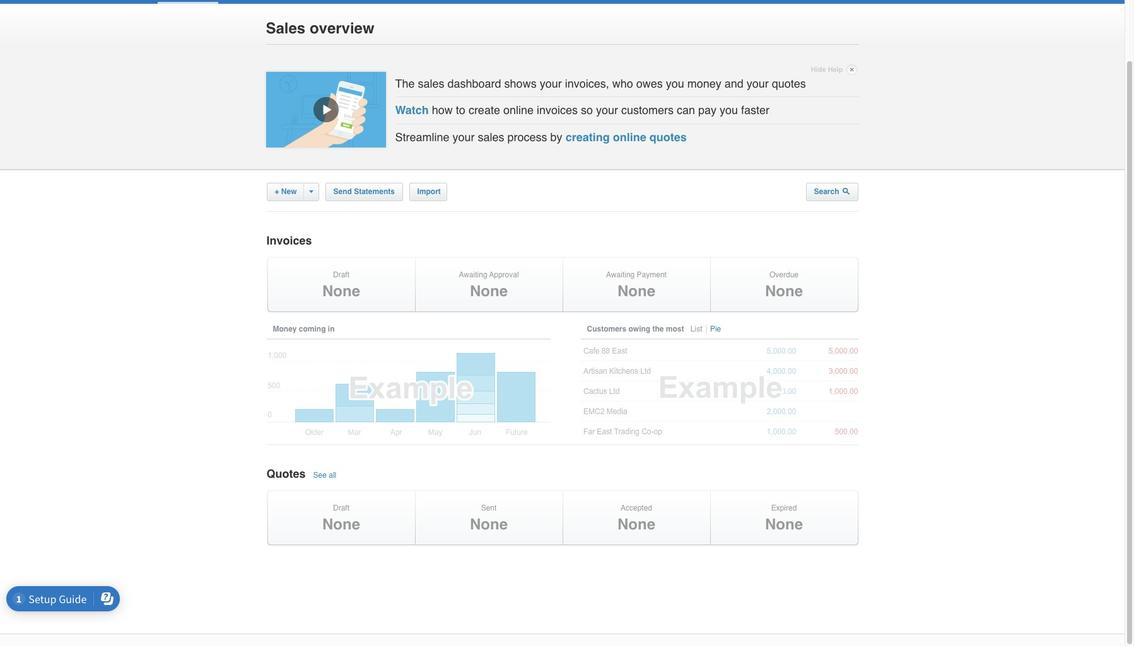 Task type: vqa. For each thing, say whether or not it's contained in the screenshot.
projects popup button
no



Task type: locate. For each thing, give the bounding box(es) containing it.
who
[[612, 77, 633, 90]]

1 vertical spatial draft none
[[322, 504, 360, 534]]

quotes left hide help link
[[772, 77, 806, 90]]

expired none
[[765, 504, 803, 534]]

create
[[469, 104, 500, 117]]

1 awaiting from the left
[[459, 271, 487, 279]]

and
[[725, 77, 744, 90]]

draft none down the all
[[322, 504, 360, 534]]

draft none for approval
[[322, 271, 360, 300]]

awaiting left payment
[[606, 271, 635, 279]]

none down payment
[[618, 283, 655, 300]]

your down to
[[453, 130, 475, 144]]

expired
[[771, 504, 797, 513]]

quotes down can at the right top of the page
[[649, 130, 687, 144]]

1 vertical spatial draft
[[333, 504, 349, 513]]

awaiting left approval
[[459, 271, 487, 279]]

invoices,
[[565, 77, 609, 90]]

1 draft from the top
[[333, 271, 349, 279]]

you right the owes
[[666, 77, 684, 90]]

0 horizontal spatial sales
[[418, 77, 444, 90]]

+ new link
[[266, 183, 319, 201]]

2 draft none from the top
[[322, 504, 360, 534]]

draft for approval
[[333, 271, 349, 279]]

customers owing the most
[[587, 325, 686, 334]]

sent
[[481, 504, 497, 513]]

overdue none
[[765, 271, 803, 300]]

customers
[[587, 325, 626, 334]]

awaiting inside awaiting approval none
[[459, 271, 487, 279]]

hide help link
[[811, 62, 857, 77]]

help
[[828, 66, 843, 74]]

0 vertical spatial online
[[503, 104, 534, 117]]

your up invoices
[[540, 77, 562, 90]]

sales right the
[[418, 77, 444, 90]]

most
[[666, 325, 684, 334]]

0 horizontal spatial quotes
[[649, 130, 687, 144]]

the
[[395, 77, 415, 90]]

awaiting inside awaiting payment none
[[606, 271, 635, 279]]

streamline your sales process by creating online quotes
[[395, 130, 687, 144]]

pie link
[[709, 325, 724, 334]]

you
[[666, 77, 684, 90], [720, 104, 738, 117]]

draft
[[333, 271, 349, 279], [333, 504, 349, 513]]

by
[[550, 130, 562, 144]]

1 horizontal spatial you
[[720, 104, 738, 117]]

you right pay
[[720, 104, 738, 117]]

1 vertical spatial online
[[613, 130, 646, 144]]

0 vertical spatial sales
[[418, 77, 444, 90]]

awaiting for awaiting approval none
[[459, 271, 487, 279]]

see all link
[[312, 471, 339, 480]]

customers
[[621, 104, 674, 117]]

+ new
[[275, 188, 297, 196]]

sales
[[418, 77, 444, 90], [478, 130, 504, 144]]

draft for none
[[333, 504, 349, 513]]

quotes
[[772, 77, 806, 90], [649, 130, 687, 144]]

overdue
[[770, 271, 799, 279]]

draft up in
[[333, 271, 349, 279]]

1 vertical spatial you
[[720, 104, 738, 117]]

online down shows
[[503, 104, 534, 117]]

accepted none
[[618, 504, 655, 534]]

0 vertical spatial draft none
[[322, 271, 360, 300]]

1 draft none from the top
[[322, 271, 360, 300]]

1 horizontal spatial quotes
[[772, 77, 806, 90]]

creating
[[566, 130, 610, 144]]

pie
[[710, 325, 721, 334]]

the
[[653, 325, 664, 334]]

dashboard
[[448, 77, 501, 90]]

2 awaiting from the left
[[606, 271, 635, 279]]

0 vertical spatial you
[[666, 77, 684, 90]]

none down approval
[[470, 283, 508, 300]]

0 horizontal spatial you
[[666, 77, 684, 90]]

draft down the all
[[333, 504, 349, 513]]

none inside awaiting approval none
[[470, 283, 508, 300]]

overview
[[310, 20, 374, 37]]

online down customers
[[613, 130, 646, 144]]

0 horizontal spatial awaiting
[[459, 271, 487, 279]]

hide
[[811, 66, 826, 74]]

draft none
[[322, 271, 360, 300], [322, 504, 360, 534]]

0 vertical spatial draft
[[333, 271, 349, 279]]

1 horizontal spatial awaiting
[[606, 271, 635, 279]]

process
[[507, 130, 547, 144]]

none down the all
[[322, 516, 360, 534]]

none
[[322, 283, 360, 300], [470, 283, 508, 300], [618, 283, 655, 300], [765, 283, 803, 300], [322, 516, 360, 534], [470, 516, 508, 534], [618, 516, 655, 534], [765, 516, 803, 534]]

awaiting
[[459, 271, 487, 279], [606, 271, 635, 279]]

sent none
[[470, 504, 508, 534]]

your right so
[[596, 104, 618, 117]]

1 horizontal spatial sales
[[478, 130, 504, 144]]

+
[[275, 188, 279, 196]]

none down overdue
[[765, 283, 803, 300]]

new
[[281, 188, 297, 196]]

sales down create
[[478, 130, 504, 144]]

import link
[[409, 183, 447, 201]]

draft none up in
[[322, 271, 360, 300]]

quotes see all
[[266, 467, 336, 481]]

online
[[503, 104, 534, 117], [613, 130, 646, 144]]

owing
[[629, 325, 650, 334]]

send statements
[[333, 188, 395, 196]]

awaiting for awaiting payment none
[[606, 271, 635, 279]]

streamline
[[395, 130, 449, 144]]

your
[[540, 77, 562, 90], [747, 77, 769, 90], [596, 104, 618, 117], [453, 130, 475, 144]]

faster
[[741, 104, 770, 117]]

2 draft from the top
[[333, 504, 349, 513]]



Task type: describe. For each thing, give the bounding box(es) containing it.
send statements link
[[325, 183, 403, 201]]

watch how to create online invoices so your customers can pay you faster
[[395, 104, 770, 117]]

payment
[[637, 271, 667, 279]]

approval
[[489, 271, 519, 279]]

invoices
[[537, 104, 578, 117]]

search
[[814, 188, 841, 196]]

owes
[[636, 77, 663, 90]]

awaiting approval none
[[459, 271, 519, 300]]

sales
[[266, 20, 305, 37]]

money coming in
[[273, 325, 335, 334]]

invoices
[[266, 234, 312, 247]]

none down expired
[[765, 516, 803, 534]]

quotes
[[266, 467, 306, 481]]

pay
[[698, 104, 717, 117]]

money
[[687, 77, 721, 90]]

creating online quotes link
[[566, 130, 687, 144]]

search link
[[806, 183, 858, 201]]

sales overview
[[266, 20, 374, 37]]

none up in
[[322, 283, 360, 300]]

list
[[691, 325, 702, 334]]

send
[[333, 188, 352, 196]]

list link
[[689, 325, 707, 334]]

import
[[417, 188, 441, 196]]

money
[[273, 325, 297, 334]]

see
[[313, 471, 327, 480]]

1 horizontal spatial online
[[613, 130, 646, 144]]

watch link
[[395, 104, 429, 117]]

to
[[456, 104, 465, 117]]

so
[[581, 104, 593, 117]]

1 vertical spatial sales
[[478, 130, 504, 144]]

0 vertical spatial quotes
[[772, 77, 806, 90]]

accepted
[[621, 504, 652, 513]]

none inside awaiting payment none
[[618, 283, 655, 300]]

awaiting payment none
[[606, 271, 667, 300]]

the sales dashboard shows your invoices, who owes you money and your quotes
[[395, 77, 806, 90]]

none down accepted
[[618, 516, 655, 534]]

shows
[[504, 77, 537, 90]]

all
[[329, 471, 336, 480]]

how
[[432, 104, 453, 117]]

hide help
[[811, 66, 843, 74]]

search image
[[843, 188, 850, 195]]

1 vertical spatial quotes
[[649, 130, 687, 144]]

in
[[328, 325, 335, 334]]

statements
[[354, 188, 395, 196]]

watch
[[395, 104, 429, 117]]

draft none for none
[[322, 504, 360, 534]]

can
[[677, 104, 695, 117]]

your right "and"
[[747, 77, 769, 90]]

coming
[[299, 325, 326, 334]]

none down sent
[[470, 516, 508, 534]]

0 horizontal spatial online
[[503, 104, 534, 117]]



